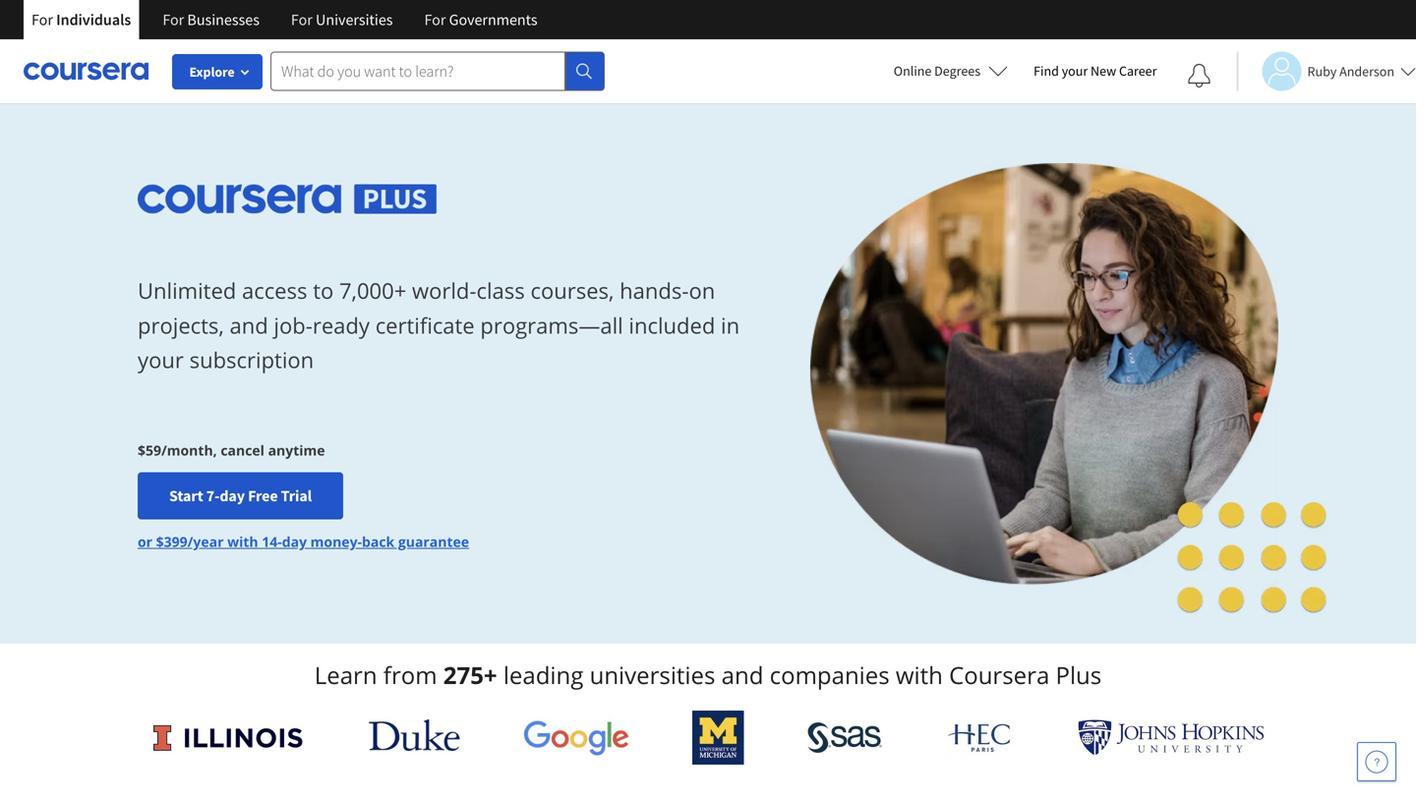 Task type: describe. For each thing, give the bounding box(es) containing it.
learn from 275+ leading universities and companies with coursera plus
[[315, 660, 1102, 692]]

coursera image
[[24, 55, 149, 87]]

online degrees
[[894, 62, 981, 80]]

14-
[[262, 533, 282, 551]]

7-
[[206, 486, 220, 506]]

google image
[[523, 720, 630, 757]]

ruby
[[1308, 62, 1337, 80]]

from
[[384, 660, 437, 692]]

/year
[[188, 533, 224, 551]]

back
[[362, 533, 395, 551]]

1 horizontal spatial with
[[896, 660, 943, 692]]

money-
[[311, 533, 362, 551]]

for businesses
[[163, 10, 260, 30]]

class
[[477, 276, 525, 306]]

or
[[138, 533, 153, 551]]

for for universities
[[291, 10, 313, 30]]

for for individuals
[[31, 10, 53, 30]]

included
[[629, 311, 716, 340]]

sas image
[[808, 723, 883, 754]]

for individuals
[[31, 10, 131, 30]]

0 vertical spatial with
[[227, 533, 258, 551]]

businesses
[[187, 10, 260, 30]]

plus
[[1056, 660, 1102, 692]]

for governments
[[425, 10, 538, 30]]

guarantee
[[398, 533, 469, 551]]

projects,
[[138, 311, 224, 340]]

What do you want to learn? text field
[[271, 52, 566, 91]]

unlimited
[[138, 276, 236, 306]]

universities
[[590, 660, 716, 692]]

to
[[313, 276, 334, 306]]

companies
[[770, 660, 890, 692]]

explore button
[[172, 54, 263, 90]]

certificate
[[376, 311, 475, 340]]

for for businesses
[[163, 10, 184, 30]]

programs—all
[[480, 311, 623, 340]]

learn
[[315, 660, 377, 692]]

anderson
[[1340, 62, 1395, 80]]

$59 /month, cancel anytime
[[138, 441, 325, 460]]

governments
[[449, 10, 538, 30]]

trial
[[281, 486, 312, 506]]

courses,
[[531, 276, 614, 306]]

on
[[689, 276, 716, 306]]

explore
[[189, 63, 235, 81]]

online degrees button
[[878, 49, 1024, 92]]

hec paris image
[[946, 718, 1015, 759]]

online
[[894, 62, 932, 80]]

leading
[[504, 660, 584, 692]]

career
[[1120, 62, 1158, 80]]

show notifications image
[[1188, 64, 1212, 88]]

find
[[1034, 62, 1060, 80]]

find your new career link
[[1024, 59, 1167, 84]]



Task type: vqa. For each thing, say whether or not it's contained in the screenshot.
Help
no



Task type: locate. For each thing, give the bounding box(es) containing it.
start 7-day free trial button
[[138, 473, 344, 520]]

ruby anderson
[[1308, 62, 1395, 80]]

degrees
[[935, 62, 981, 80]]

1 vertical spatial day
[[282, 533, 307, 551]]

and up university of michigan image
[[722, 660, 764, 692]]

for universities
[[291, 10, 393, 30]]

your
[[1062, 62, 1088, 80], [138, 345, 184, 375]]

coursera plus image
[[138, 185, 437, 214]]

start
[[169, 486, 203, 506]]

275+
[[444, 660, 497, 692]]

for left businesses
[[163, 10, 184, 30]]

day
[[220, 486, 245, 506], [282, 533, 307, 551]]

day left 'money-'
[[282, 533, 307, 551]]

1 vertical spatial your
[[138, 345, 184, 375]]

individuals
[[56, 10, 131, 30]]

in
[[721, 311, 740, 340]]

duke university image
[[369, 720, 460, 752]]

$59
[[138, 441, 161, 460]]

1 horizontal spatial and
[[722, 660, 764, 692]]

3 for from the left
[[291, 10, 313, 30]]

1 for from the left
[[31, 10, 53, 30]]

coursera
[[950, 660, 1050, 692]]

0 horizontal spatial your
[[138, 345, 184, 375]]

for
[[31, 10, 53, 30], [163, 10, 184, 30], [291, 10, 313, 30], [425, 10, 446, 30]]

johns hopkins university image
[[1078, 720, 1265, 757]]

for left universities
[[291, 10, 313, 30]]

universities
[[316, 10, 393, 30]]

1 horizontal spatial day
[[282, 533, 307, 551]]

with
[[227, 533, 258, 551], [896, 660, 943, 692]]

1 vertical spatial with
[[896, 660, 943, 692]]

access
[[242, 276, 307, 306]]

start 7-day free trial
[[169, 486, 312, 506]]

0 horizontal spatial and
[[230, 311, 268, 340]]

0 horizontal spatial with
[[227, 533, 258, 551]]

$399
[[156, 533, 188, 551]]

unlimited access to 7,000+ world-class courses, hands-on projects, and job-ready certificate programs—all included in your subscription
[[138, 276, 740, 375]]

your right find
[[1062, 62, 1088, 80]]

1 horizontal spatial your
[[1062, 62, 1088, 80]]

banner navigation
[[16, 0, 554, 39]]

/month,
[[161, 441, 217, 460]]

your down projects,
[[138, 345, 184, 375]]

0 vertical spatial your
[[1062, 62, 1088, 80]]

find your new career
[[1034, 62, 1158, 80]]

0 horizontal spatial day
[[220, 486, 245, 506]]

7,000+
[[339, 276, 407, 306]]

for for governments
[[425, 10, 446, 30]]

1 vertical spatial and
[[722, 660, 764, 692]]

and
[[230, 311, 268, 340], [722, 660, 764, 692]]

free
[[248, 486, 278, 506]]

university of michigan image
[[693, 711, 745, 765]]

0 vertical spatial day
[[220, 486, 245, 506]]

ready
[[313, 311, 370, 340]]

or $399 /year with 14-day money-back guarantee
[[138, 533, 469, 551]]

new
[[1091, 62, 1117, 80]]

help center image
[[1366, 751, 1389, 774]]

subscription
[[189, 345, 314, 375]]

ruby anderson button
[[1237, 52, 1417, 91]]

with left coursera
[[896, 660, 943, 692]]

your inside unlimited access to 7,000+ world-class courses, hands-on projects, and job-ready certificate programs—all included in your subscription
[[138, 345, 184, 375]]

with left 14-
[[227, 533, 258, 551]]

anytime
[[268, 441, 325, 460]]

cancel
[[221, 441, 265, 460]]

job-
[[274, 311, 313, 340]]

4 for from the left
[[425, 10, 446, 30]]

world-
[[412, 276, 477, 306]]

for left individuals
[[31, 10, 53, 30]]

and up subscription
[[230, 311, 268, 340]]

hands-
[[620, 276, 689, 306]]

for up what do you want to learn? text field
[[425, 10, 446, 30]]

day inside start 7-day free trial button
[[220, 486, 245, 506]]

None search field
[[271, 52, 605, 91]]

0 vertical spatial and
[[230, 311, 268, 340]]

and inside unlimited access to 7,000+ world-class courses, hands-on projects, and job-ready certificate programs—all included in your subscription
[[230, 311, 268, 340]]

2 for from the left
[[163, 10, 184, 30]]

day left free
[[220, 486, 245, 506]]

university of illinois at urbana-champaign image
[[152, 723, 305, 754]]



